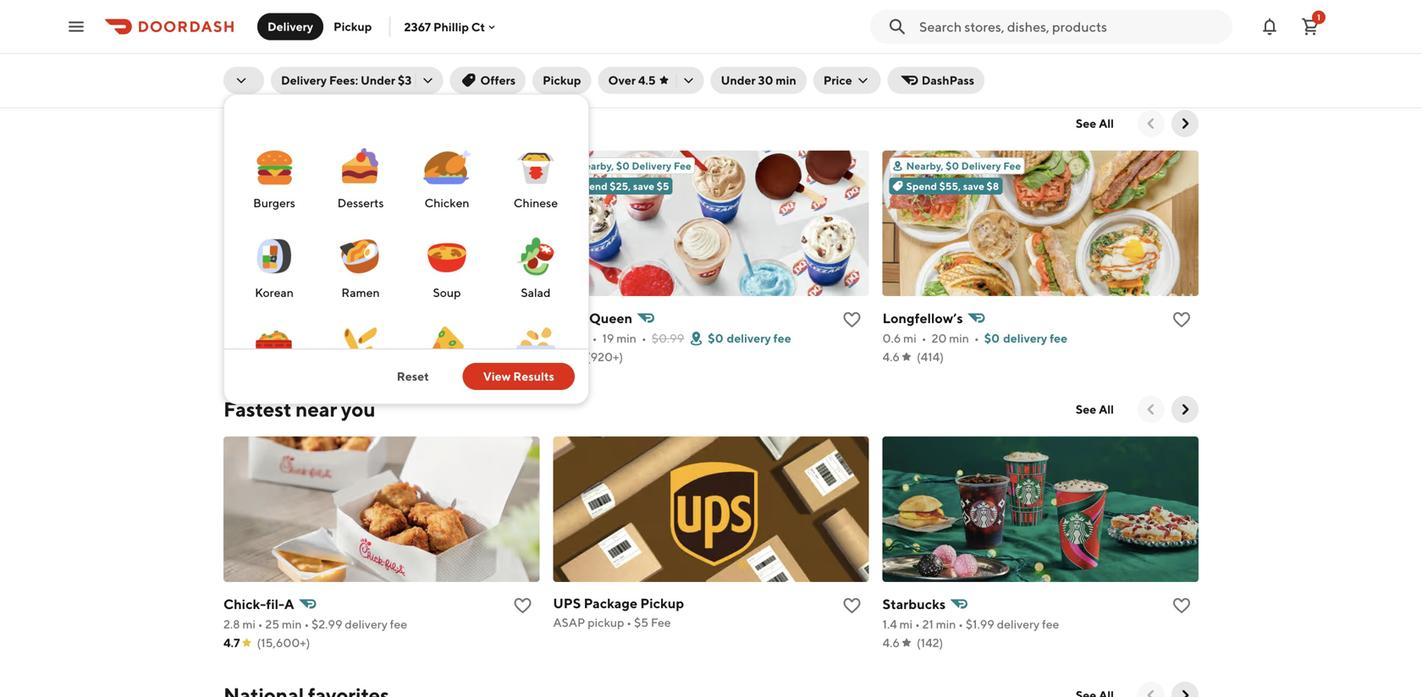 Task type: vqa. For each thing, say whether or not it's contained in the screenshot.
Restaurants
yes



Task type: locate. For each thing, give the bounding box(es) containing it.
fee inside the ups package pickup asap pickup • $5 fee
[[651, 616, 671, 630]]

1 4.6 from the top
[[883, 350, 900, 364]]

1 horizontal spatial nearby, $0 delivery fee
[[906, 160, 1021, 172]]

1 see all link from the top
[[1066, 110, 1124, 137]]

pickup button up restaurants
[[533, 67, 591, 94]]

save
[[633, 180, 655, 192], [963, 180, 984, 192]]

2 previous button of carousel image from the top
[[1143, 401, 1160, 418]]

$2.99
[[312, 618, 342, 631]]

save left $8
[[963, 180, 984, 192]]

0 vertical spatial see all
[[1076, 116, 1114, 130]]

fastest near you
[[223, 397, 375, 422]]

with up days
[[405, 0, 428, 12]]

dashpass inside $0 delivery fees, reduced service fees with dashpass
[[873, 14, 948, 33]]

$3
[[398, 73, 412, 87]]

restaurants
[[469, 111, 582, 135]]

• right 20 at right top
[[974, 331, 979, 345]]

4.7 down 0.5 mi • 16 min
[[223, 350, 240, 364]]

$0 delivery fee for $1.99
[[375, 331, 458, 345]]

$1.99 down ramen
[[322, 331, 351, 345]]

pickup button down orders at the left of page
[[323, 13, 382, 40]]

0.5 down dairy
[[553, 331, 572, 345]]

0 horizontal spatial $5
[[634, 616, 648, 630]]

open menu image
[[66, 17, 86, 37]]

0 vertical spatial with
[[405, 0, 428, 12]]

0 vertical spatial $1.99
[[322, 331, 351, 345]]

$0 inside nearby, $0 delivery fee spend $25, save $5
[[616, 160, 630, 172]]

under 30 min button
[[711, 67, 807, 94]]

2 see from the top
[[1076, 402, 1096, 416]]

0 vertical spatial pickup
[[334, 19, 372, 33]]

click to add this store to your saved list image
[[512, 310, 533, 330], [842, 310, 862, 330], [1172, 310, 1192, 330], [842, 596, 862, 616], [1172, 596, 1192, 616]]

0 horizontal spatial 0.5
[[223, 331, 242, 345]]

longfellow's
[[883, 310, 963, 326]]

0 horizontal spatial pickup button
[[323, 13, 382, 40]]

0 horizontal spatial $0 delivery fee
[[375, 331, 458, 345]]

2 nearby, from the left
[[577, 160, 614, 172]]

2 $0 delivery fee from the left
[[708, 331, 791, 345]]

• left 25
[[258, 618, 263, 631]]

4.7 for fastest near you
[[223, 636, 240, 650]]

• right 'pickup'
[[627, 616, 632, 630]]

4.7 for $0 delivery fee at nearby restaurants
[[223, 350, 240, 364]]

0 vertical spatial dashpass
[[873, 14, 948, 33]]

1 horizontal spatial with
[[834, 14, 869, 33]]

valid
[[329, 15, 355, 29]]

1 horizontal spatial $5
[[657, 180, 669, 192]]

click to add this store to your saved list image
[[512, 596, 533, 616]]

4.6 down 1.4
[[883, 636, 900, 650]]

2 0.5 from the left
[[553, 331, 572, 345]]

1 horizontal spatial save
[[963, 180, 984, 192]]

$5
[[657, 180, 669, 192], [634, 616, 648, 630]]

see all for $0 delivery fee at nearby restaurants
[[1076, 116, 1114, 130]]

min right 16
[[287, 331, 307, 345]]

0 horizontal spatial spend
[[577, 180, 608, 192]]

nearby, $0 delivery fee
[[247, 160, 362, 172], [906, 160, 1021, 172]]

$10
[[302, 0, 322, 12]]

under inside button
[[721, 73, 756, 87]]

0 horizontal spatial save
[[633, 180, 655, 192]]

4.7 down 2.8
[[223, 636, 240, 650]]

queen
[[589, 310, 632, 326]]

next button of carousel image
[[1177, 115, 1194, 132], [1177, 687, 1194, 697]]

1 save from the left
[[633, 180, 655, 192]]

$5 inside the ups package pickup asap pickup • $5 fee
[[634, 616, 648, 630]]

1 spend from the left
[[577, 180, 608, 192]]

nearby, up the $55,
[[906, 160, 944, 172]]

1 vertical spatial with
[[834, 14, 869, 33]]

0.5
[[223, 331, 242, 345], [553, 331, 572, 345]]

1 nearby, from the left
[[247, 160, 284, 172]]

click to add this store to your saved list image for dairy queen
[[842, 310, 862, 330]]

$1.99 right 21
[[966, 618, 994, 631]]

4.6
[[883, 350, 900, 364], [883, 636, 900, 650]]

min for 0.5 mi • 16 min
[[287, 331, 307, 345]]

all for $0 delivery fee at nearby restaurants
[[1099, 116, 1114, 130]]

1 vertical spatial see all
[[1076, 402, 1114, 416]]

delivery
[[764, 0, 827, 13], [393, 331, 438, 345], [727, 331, 771, 345], [1003, 331, 1047, 345], [345, 618, 388, 631], [997, 618, 1040, 631]]

see all for fastest near you
[[1076, 402, 1114, 416]]

pickup up restaurants
[[543, 73, 581, 87]]

1 vertical spatial see
[[1076, 402, 1096, 416]]

apply promo button
[[244, 41, 336, 68]]

ramen
[[341, 286, 380, 300]]

2 nearby, $0 delivery fee from the left
[[906, 160, 1021, 172]]

1 horizontal spatial $0 delivery fee
[[708, 331, 791, 345]]

1 horizontal spatial nearby,
[[577, 160, 614, 172]]

1 vertical spatial previous button of carousel image
[[1143, 401, 1160, 418]]

nearby, $0 delivery fee up burgers
[[247, 160, 362, 172]]

4.6 down 0.6
[[883, 350, 900, 364]]

0 horizontal spatial pickup
[[334, 19, 372, 33]]

mi down dunkin'
[[244, 331, 258, 345]]

over 4.5
[[608, 73, 656, 87]]

19
[[602, 331, 614, 345]]

• left $0.99
[[642, 331, 647, 345]]

0 horizontal spatial nearby,
[[247, 160, 284, 172]]

$0 delivery fee up reset
[[375, 331, 458, 345]]

$0 delivery fee right $0.99
[[708, 331, 791, 345]]

2 vertical spatial pickup
[[640, 595, 684, 612]]

dairy queen
[[553, 310, 632, 326]]

fee
[[335, 111, 370, 135], [344, 160, 362, 172], [674, 160, 692, 172], [1003, 160, 1021, 172], [651, 616, 671, 630]]

1.4
[[883, 618, 897, 631]]

mi down dairy
[[574, 331, 587, 345]]

nearby, up burgers
[[247, 160, 284, 172]]

fee for 1.4 mi • 21 min • $1.99 delivery fee
[[1042, 618, 1059, 631]]

4.5
[[638, 73, 656, 87]]

min right 20 at right top
[[949, 331, 969, 345]]

0 horizontal spatial under
[[361, 73, 395, 87]]

mi right 1.4
[[899, 618, 913, 631]]

2367
[[404, 20, 431, 34]]

at
[[374, 111, 393, 135]]

0 vertical spatial previous button of carousel image
[[1143, 115, 1160, 132]]

45
[[375, 15, 389, 29]]

apply promo
[[254, 47, 326, 61]]

1 vertical spatial see all link
[[1066, 396, 1124, 423]]

1 previous button of carousel image from the top
[[1143, 115, 1160, 132]]

delivery fees: under $3
[[281, 73, 412, 87]]

0 vertical spatial next button of carousel image
[[1177, 115, 1194, 132]]

$5 inside nearby, $0 delivery fee spend $25, save $5
[[657, 180, 669, 192]]

1 vertical spatial 4.6
[[883, 636, 900, 650]]

near
[[296, 397, 337, 422]]

$5 right 'pickup'
[[634, 616, 648, 630]]

0 vertical spatial 4.6
[[883, 350, 900, 364]]

korean
[[255, 286, 294, 300]]

pickup down orders at the left of page
[[334, 19, 372, 33]]

2 horizontal spatial nearby,
[[906, 160, 944, 172]]

offers
[[480, 73, 516, 87]]

2 4.6 from the top
[[883, 636, 900, 650]]

2 see all link from the top
[[1066, 396, 1124, 423]]

min for 2.8 mi • 25 min • $2.99 delivery fee
[[282, 618, 302, 631]]

1 horizontal spatial 0.5
[[553, 331, 572, 345]]

0.6
[[883, 331, 901, 345]]

2 under from the left
[[721, 73, 756, 87]]

fee
[[440, 331, 458, 345], [773, 331, 791, 345], [1050, 331, 1068, 345], [390, 618, 407, 631], [1042, 618, 1059, 631]]

nearby
[[397, 111, 465, 135]]

0 horizontal spatial nearby, $0 delivery fee
[[247, 160, 362, 172]]

$0 delivery fee at nearby restaurants link
[[223, 110, 582, 137]]

1 vertical spatial dashpass
[[768, 50, 820, 64]]

0 vertical spatial $5
[[657, 180, 669, 192]]

dunkin'
[[223, 310, 272, 326]]

2 see all from the top
[[1076, 402, 1114, 416]]

min
[[776, 73, 796, 87], [287, 331, 307, 345], [616, 331, 636, 345], [949, 331, 969, 345], [282, 618, 302, 631], [936, 618, 956, 631]]

0 vertical spatial all
[[1099, 116, 1114, 130]]

previous button of carousel image
[[1143, 115, 1160, 132], [1143, 401, 1160, 418], [1143, 687, 1160, 697]]

nearby, inside nearby, $0 delivery fee spend $25, save $5
[[577, 160, 614, 172]]

• right 21
[[958, 618, 963, 631]]

1 $0 delivery fee from the left
[[375, 331, 458, 345]]

1 horizontal spatial pickup
[[543, 73, 581, 87]]

1 horizontal spatial pickup button
[[533, 67, 591, 94]]

(142)
[[917, 636, 943, 650]]

1 see from the top
[[1076, 116, 1096, 130]]

pickup button
[[323, 13, 382, 40], [533, 67, 591, 94]]

pickup right package
[[640, 595, 684, 612]]

spend left the $55,
[[906, 180, 937, 192]]

up
[[272, 0, 286, 12]]

4.6 for fastest near you
[[883, 636, 900, 650]]

dashpass
[[873, 14, 948, 33], [768, 50, 820, 64], [922, 73, 974, 87]]

1 0.5 from the left
[[223, 331, 242, 345]]

4.7 up the results on the bottom left of the page
[[553, 350, 570, 364]]

under left 30
[[721, 73, 756, 87]]

2 items, open order cart image
[[1300, 17, 1321, 37]]

$0 delivery fee at nearby restaurants
[[223, 111, 582, 135]]

1 vertical spatial $1.99
[[966, 618, 994, 631]]

you
[[341, 397, 375, 422]]

with inside $0 delivery fees, reduced service fees with dashpass
[[834, 14, 869, 33]]

$25,
[[610, 180, 631, 192]]

2 all from the top
[[1099, 402, 1114, 416]]

0.5 for 0.5 mi • 19 min •
[[553, 331, 572, 345]]

2 vertical spatial previous button of carousel image
[[1143, 687, 1160, 697]]

pickup for the bottom pickup button
[[543, 73, 581, 87]]

nearby,
[[247, 160, 284, 172], [577, 160, 614, 172], [906, 160, 944, 172]]

pickup for pickup button to the left
[[334, 19, 372, 33]]

fee for 2.8 mi • 25 min • $2.99 delivery fee
[[390, 618, 407, 631]]

view results
[[483, 369, 554, 383]]

$1.99
[[322, 331, 351, 345], [966, 618, 994, 631]]

fee inside nearby, $0 delivery fee spend $25, save $5
[[674, 160, 692, 172]]

min right 19
[[616, 331, 636, 345]]

mi right 0.6
[[903, 331, 916, 345]]

now
[[823, 50, 849, 64]]

1 vertical spatial all
[[1099, 402, 1114, 416]]

nearby, up $25,
[[577, 160, 614, 172]]

16
[[273, 331, 285, 345]]

with down fees,
[[834, 14, 869, 33]]

under 30 min
[[721, 73, 796, 87]]

click to add this store to your saved list image for longfellow's
[[1172, 310, 1192, 330]]

1 horizontal spatial spend
[[906, 180, 937, 192]]

2 next button of carousel image from the top
[[1177, 687, 1194, 697]]

1 all from the top
[[1099, 116, 1114, 130]]

3 previous button of carousel image from the top
[[1143, 687, 1160, 697]]

under left the $3
[[361, 73, 395, 87]]

• left 21
[[915, 618, 920, 631]]

all
[[1099, 116, 1114, 130], [1099, 402, 1114, 416]]

min right 30
[[776, 73, 796, 87]]

min for 0.6 mi • 20 min • $0 delivery fee
[[949, 331, 969, 345]]

next button of carousel image
[[1177, 401, 1194, 418]]

min right 21
[[936, 618, 956, 631]]

(414)
[[917, 350, 944, 364]]

reduced
[[871, 0, 937, 13]]

spend left $25,
[[577, 180, 608, 192]]

0 vertical spatial see all link
[[1066, 110, 1124, 137]]

days
[[392, 15, 416, 29]]

1 vertical spatial pickup button
[[533, 67, 591, 94]]

a
[[284, 596, 294, 612]]

25
[[265, 618, 279, 631]]

try dashpass now button
[[738, 44, 859, 71]]

0 horizontal spatial with
[[405, 0, 428, 12]]

1 see all from the top
[[1076, 116, 1114, 130]]

nearby, $0 delivery fee up spend $55, save $8
[[906, 160, 1021, 172]]

see all
[[1076, 116, 1114, 130], [1076, 402, 1114, 416]]

min right 25
[[282, 618, 302, 631]]

save right $25,
[[633, 180, 655, 192]]

•
[[263, 331, 268, 345], [592, 331, 597, 345], [642, 331, 647, 345], [922, 331, 927, 345], [974, 331, 979, 345], [627, 616, 632, 630], [258, 618, 263, 631], [304, 618, 309, 631], [915, 618, 920, 631], [958, 618, 963, 631]]

0 vertical spatial see
[[1076, 116, 1096, 130]]

1 vertical spatial pickup
[[543, 73, 581, 87]]

mi right 2.8
[[242, 618, 256, 631]]

1 horizontal spatial under
[[721, 73, 756, 87]]

1 vertical spatial next button of carousel image
[[1177, 687, 1194, 697]]

0.5 down dunkin'
[[223, 331, 242, 345]]

1 horizontal spatial $1.99
[[966, 618, 994, 631]]

fee for 0.6 mi • 20 min • $0 delivery fee
[[1050, 331, 1068, 345]]

Store search: begin typing to search for stores available on DoorDash text field
[[919, 17, 1222, 36]]

1 vertical spatial $5
[[634, 616, 648, 630]]

$5 right $25,
[[657, 180, 669, 192]]

delivery
[[267, 19, 313, 33], [281, 73, 327, 87], [254, 111, 331, 135], [302, 160, 342, 172], [632, 160, 672, 172], [961, 160, 1001, 172]]

2 horizontal spatial pickup
[[640, 595, 684, 612]]

0 vertical spatial pickup button
[[323, 13, 382, 40]]



Task type: describe. For each thing, give the bounding box(es) containing it.
2.8
[[223, 618, 240, 631]]

with inside save up to $10 on orders $15+ with code 40welcome, valid for 45 days upon signup
[[405, 0, 428, 12]]

phillip
[[433, 20, 469, 34]]

click to add this store to your saved list image for dunkin'
[[512, 310, 533, 330]]

3 nearby, from the left
[[906, 160, 944, 172]]

min inside button
[[776, 73, 796, 87]]

30
[[758, 73, 773, 87]]

1 next button of carousel image from the top
[[1177, 115, 1194, 132]]

(920+)
[[586, 350, 623, 364]]

• left '$2.99' in the bottom left of the page
[[304, 618, 309, 631]]

asap
[[553, 616, 585, 630]]

promo
[[289, 47, 326, 61]]

to
[[288, 0, 300, 12]]

delivery inside nearby, $0 delivery fee spend $25, save $5
[[632, 160, 672, 172]]

21
[[922, 618, 934, 631]]

(720+)
[[257, 350, 293, 364]]

2 vertical spatial dashpass
[[922, 73, 974, 87]]

view results button
[[463, 363, 575, 390]]

$55,
[[939, 180, 961, 192]]

price button
[[813, 67, 881, 94]]

2367 phillip ct button
[[404, 20, 499, 34]]

save inside nearby, $0 delivery fee spend $25, save $5
[[633, 180, 655, 192]]

fees
[[798, 14, 831, 33]]

see for fastest near you
[[1076, 402, 1096, 416]]

1 under from the left
[[361, 73, 395, 87]]

reset
[[397, 369, 429, 383]]

fastest
[[223, 397, 292, 422]]

soup
[[433, 286, 461, 300]]

fees,
[[830, 0, 868, 13]]

$8
[[987, 180, 999, 192]]

0 horizontal spatial $1.99
[[322, 331, 351, 345]]

$0.99
[[652, 331, 684, 345]]

code
[[430, 0, 457, 12]]

dashpass button
[[888, 67, 985, 94]]

0.5 mi • 16 min
[[223, 331, 307, 345]]

• left 16
[[263, 331, 268, 345]]

previous button of carousel image for fastest near you
[[1143, 401, 1160, 418]]

try dashpass now
[[748, 50, 849, 64]]

• left 19
[[592, 331, 597, 345]]

all for fastest near you
[[1099, 402, 1114, 416]]

chick-
[[223, 596, 266, 612]]

• left 20 at right top
[[922, 331, 927, 345]]

mi for 25
[[242, 618, 256, 631]]

ups package pickup asap pickup • $5 fee
[[553, 595, 684, 630]]

chick-fil-a
[[223, 596, 294, 612]]

(15,600+)
[[257, 636, 310, 650]]

$0 delivery fees, reduced service fees with dashpass
[[738, 0, 948, 33]]

1
[[1317, 12, 1321, 22]]

notification bell image
[[1260, 17, 1280, 37]]

mi for 21
[[899, 618, 913, 631]]

$0 delivery fee for $0.99
[[708, 331, 791, 345]]

min for 0.5 mi • 19 min •
[[616, 331, 636, 345]]

20
[[932, 331, 947, 345]]

chinese
[[514, 196, 558, 210]]

nearby, $0 delivery fee spend $25, save $5
[[577, 160, 692, 192]]

2367 phillip ct
[[404, 20, 485, 34]]

• inside the ups package pickup asap pickup • $5 fee
[[627, 616, 632, 630]]

2.8 mi • 25 min • $2.99 delivery fee
[[223, 618, 407, 631]]

min for 1.4 mi • 21 min • $1.99 delivery fee
[[936, 618, 956, 631]]

over
[[608, 73, 636, 87]]

1 button
[[1293, 10, 1327, 44]]

signup
[[449, 15, 485, 29]]

0.6 mi • 20 min • $0 delivery fee
[[883, 331, 1068, 345]]

over 4.5 button
[[598, 67, 704, 94]]

fees:
[[329, 73, 358, 87]]

try
[[748, 50, 765, 64]]

on
[[324, 0, 338, 12]]

reset button
[[377, 363, 449, 390]]

4.6 for $0 delivery fee at nearby restaurants
[[883, 350, 900, 364]]

orders
[[340, 0, 375, 12]]

save
[[244, 0, 270, 12]]

see all link for fastest near you
[[1066, 396, 1124, 423]]

mi for 19
[[574, 331, 587, 345]]

apply
[[254, 47, 287, 61]]

spend $55, save $8
[[906, 180, 999, 192]]

pickup
[[588, 616, 624, 630]]

$0 inside $0 delivery fees, reduced service fees with dashpass
[[738, 0, 760, 13]]

see for $0 delivery fee at nearby restaurants
[[1076, 116, 1096, 130]]

mi for 20
[[903, 331, 916, 345]]

mi for 16
[[244, 331, 258, 345]]

previous button of carousel image for $0 delivery fee at nearby restaurants
[[1143, 115, 1160, 132]]

1 nearby, $0 delivery fee from the left
[[247, 160, 362, 172]]

desserts
[[337, 196, 384, 210]]

see all link for $0 delivery fee at nearby restaurants
[[1066, 110, 1124, 137]]

package
[[584, 595, 637, 612]]

upon
[[419, 15, 447, 29]]

0.5 mi • 19 min •
[[553, 331, 647, 345]]

for
[[357, 15, 372, 29]]

delivery inside button
[[267, 19, 313, 33]]

burgers
[[253, 196, 295, 210]]

2 save from the left
[[963, 180, 984, 192]]

view
[[483, 369, 511, 383]]

2 spend from the left
[[906, 180, 937, 192]]

results
[[513, 369, 554, 383]]

delivery button
[[257, 13, 323, 40]]

price
[[823, 73, 852, 87]]

1.4 mi • 21 min • $1.99 delivery fee
[[883, 618, 1059, 631]]

ct
[[471, 20, 485, 34]]

0.5 for 0.5 mi • 16 min
[[223, 331, 242, 345]]

spend inside nearby, $0 delivery fee spend $25, save $5
[[577, 180, 608, 192]]

pickup inside the ups package pickup asap pickup • $5 fee
[[640, 595, 684, 612]]

starbucks
[[883, 596, 946, 612]]

ups
[[553, 595, 581, 612]]

salad
[[521, 286, 551, 300]]

delivery inside $0 delivery fees, reduced service fees with dashpass
[[764, 0, 827, 13]]

fil-
[[266, 596, 284, 612]]

click to add this store to your saved list image for starbucks
[[1172, 596, 1192, 616]]

save up to $10 on orders $15+ with code 40welcome, valid for 45 days upon signup
[[244, 0, 485, 29]]

dairy
[[553, 310, 586, 326]]



